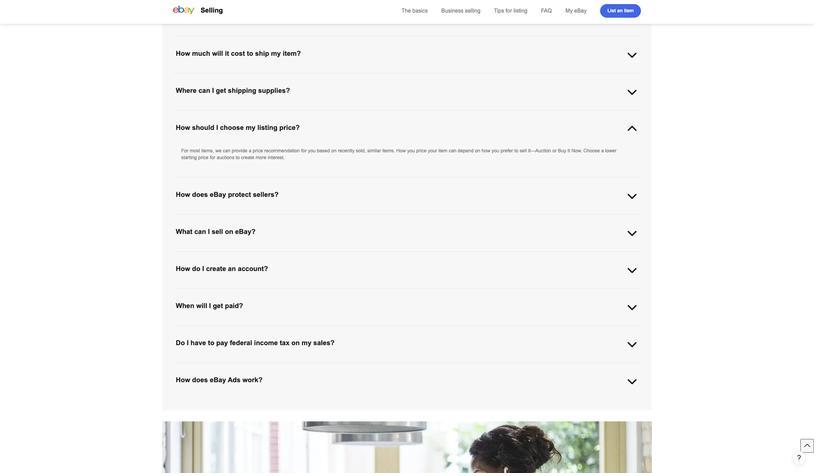 Task type: locate. For each thing, give the bounding box(es) containing it.
0 horizontal spatial list
[[227, 289, 234, 295]]

form
[[472, 363, 483, 369]]

1 vertical spatial be
[[333, 384, 338, 389]]

don't
[[279, 6, 290, 12]]

now.
[[572, 148, 582, 153]]

ads inside ebay ads can help you build your business on ebay with effective advertising tools that create a meaningful connection between you and ebay's global community of passionate buyers - and help you sell your items faster. stand out among billions of listings on ebay by putting your items in front of interested buyers no matter the size of your budget.
[[193, 400, 201, 406]]

free left boxes
[[340, 111, 348, 116]]

selling
[[465, 8, 481, 14]]

1 horizontal spatial the
[[605, 363, 613, 369]]

0 horizontal spatial offer
[[340, 6, 349, 12]]

on
[[231, 13, 239, 20], [331, 148, 337, 153], [475, 148, 481, 153], [225, 228, 233, 235], [565, 289, 570, 295], [208, 296, 214, 301], [292, 339, 300, 347], [199, 363, 204, 369], [551, 370, 556, 376], [602, 370, 607, 376], [373, 377, 379, 382], [195, 384, 200, 389], [273, 400, 279, 406], [270, 407, 276, 413]]

tips for listing
[[494, 8, 528, 14]]

ebay provides recommendations, but you can choose a preferred shipping carrier. can't make it to your local dropoff? some offer free "ship from home" pickup. print your shipping labels with ebay to receive a discount from the carriers we work with. if you don't have a printer, we also offer qr codes for ebay labels.
[[181, 0, 619, 12]]

1 vertical spatial owe
[[342, 377, 350, 382]]

0 horizontal spatial buyers
[[378, 407, 392, 413]]

on right business
[[273, 400, 279, 406]]

verify
[[308, 289, 320, 295]]

seller.
[[332, 215, 344, 220]]

front
[[339, 407, 349, 413]]

choose up don't
[[279, 0, 295, 5]]

the down the "connection"
[[415, 407, 422, 413]]

0 vertical spatial listing
[[514, 8, 528, 14]]

1099- up then
[[619, 370, 631, 376]]

my
[[566, 8, 573, 14]]

item inside list an item link
[[624, 8, 634, 13]]

1 vertical spatial choose
[[220, 124, 244, 131]]

it right make at left top
[[381, 0, 383, 5]]

may
[[269, 111, 278, 116], [228, 370, 237, 376], [316, 370, 325, 376]]

ebay down goods
[[202, 384, 213, 389]]

to left ship on the top left
[[247, 50, 253, 57]]

may down irs
[[228, 370, 237, 376]]

buyers left no
[[378, 407, 392, 413]]

does for how does ebay ads work?
[[192, 376, 208, 384]]

0 vertical spatial learn
[[420, 215, 432, 220]]

2 horizontal spatial price
[[416, 148, 427, 153]]

2 vertical spatial from
[[363, 111, 373, 116]]

1 does from the top
[[192, 191, 208, 198]]

income inside starting on jan 1, 2022, irs regulations require all businesses that process payments, including online marketplaces like ebay, to issue a form 1099-k for all sellers who receive $600 or more in sales. the new tax reporting requirement may impact your 2022 tax return that you may file in 2023. however, just because you receive a 1099-k doesn't automatically mean that you'll owe taxes on the amount reported on your 1099- k. only goods that are sold for a profit are considered taxable, so you won't owe any taxes on something you sell for less than what you paid for it. for example, if you bought a bike for $1,000 last year, and then sold it on ebay today for $700, that $700 you made would generally not be subject to income tax. check out our
[[361, 384, 377, 389]]

2 vertical spatial out
[[209, 407, 216, 413]]

choose up provide
[[220, 124, 244, 131]]

k
[[497, 363, 500, 369], [443, 370, 446, 376]]

have
[[468, 289, 479, 295]]

0 horizontal spatial item
[[439, 148, 448, 153]]

1 horizontal spatial supplies
[[467, 111, 485, 116]]

have
[[291, 6, 301, 12], [296, 111, 306, 116], [385, 215, 395, 220], [191, 339, 206, 347]]

of left control
[[290, 215, 294, 220]]

1 vertical spatial income
[[361, 384, 377, 389]]

shipping up also
[[321, 0, 338, 5]]

supplies up how should i choose my listing price?
[[241, 111, 258, 116]]

2 branded from the left
[[564, 111, 581, 116]]

made
[[277, 384, 289, 389]]

buy right purchase.
[[542, 111, 550, 116]]

home"
[[487, 0, 501, 5]]

and inside starting on jan 1, 2022, irs regulations require all businesses that process payments, including online marketplaces like ebay, to issue a form 1099-k for all sellers who receive $600 or more in sales. the new tax reporting requirement may impact your 2022 tax return that you may file in 2023. however, just because you receive a 1099-k doesn't automatically mean that you'll owe taxes on the amount reported on your 1099- k. only goods that are sold for a profit are considered taxable, so you won't owe any taxes on something you sell for less than what you paid for it. for example, if you bought a bike for $1,000 last year, and then sold it on ebay today for $700, that $700 you made would generally not be subject to income tax. check out our
[[606, 377, 614, 382]]

0 horizontal spatial branded
[[449, 111, 466, 116]]

price down items,
[[198, 155, 209, 160]]

0 horizontal spatial will
[[196, 302, 207, 310]]

how left much
[[176, 50, 190, 57]]

listing left price?
[[258, 124, 278, 131]]

items.
[[383, 148, 395, 153]]

does up understand
[[192, 191, 208, 198]]

0 horizontal spatial the
[[211, 6, 218, 12]]

a inside to get started, select list an item. we'll help you create and verify your account, and set-up payment information during your first listing. have your preferred payment account details on hand and be ready to receive a call or text on your phone for verification.
[[181, 296, 184, 301]]

information
[[394, 289, 418, 295]]

0 horizontal spatial may
[[228, 370, 237, 376]]

we up auctions
[[215, 148, 222, 153]]

sell inside ebay ads can help you build your business on ebay with effective advertising tools that create a meaningful connection between you and ebay's global community of passionate buyers - and help you sell your items faster. stand out among billions of listings on ebay by putting your items in front of interested buyers no matter the size of your budget.
[[602, 400, 609, 406]]

ebay's
[[471, 400, 485, 406]]

owe down 2023.
[[342, 377, 350, 382]]

interested
[[356, 407, 377, 413]]

only
[[187, 377, 197, 382]]

0 vertical spatial for
[[392, 111, 400, 116]]

1 horizontal spatial with
[[573, 0, 581, 5]]

i for shipping
[[212, 87, 214, 94]]

.
[[604, 111, 606, 116], [492, 215, 494, 220], [490, 407, 491, 413]]

out left control
[[282, 215, 289, 220]]

receive inside ebay provides recommendations, but you can choose a preferred shipping carrier. can't make it to your local dropoff? some offer free "ship from home" pickup. print your shipping labels with ebay to receive a discount from the carriers we work with. if you don't have a printer, we also offer qr codes for ebay labels.
[[600, 0, 615, 5]]

the inside ebay provides recommendations, but you can choose a preferred shipping carrier. can't make it to your local dropoff? some offer free "ship from home" pickup. print your shipping labels with ebay to receive a discount from the carriers we work with. if you don't have a printer, we also offer qr codes for ebay labels.
[[211, 6, 218, 12]]

you up the so
[[307, 370, 315, 376]]

1 horizontal spatial will
[[212, 50, 223, 57]]

online
[[385, 363, 398, 369]]

labels
[[559, 0, 571, 5]]

0 vertical spatial preferred
[[300, 0, 319, 5]]

1 horizontal spatial shipping
[[321, 0, 338, 5]]

2 horizontal spatial my
[[302, 339, 312, 347]]

2 horizontal spatial may
[[316, 370, 325, 376]]

more inside for most items, we can provide a price recommendation for you based on recently sold, similar items. how you price your item can depend on how you prefer to sell it—auction or buy it now. choose a lower starting price for auctions to create more interest.
[[256, 155, 267, 160]]

2 horizontal spatial from
[[476, 0, 486, 5]]

0 vertical spatial free
[[455, 0, 463, 5]]

on up year,
[[602, 370, 607, 376]]

much
[[192, 50, 210, 57]]

0 vertical spatial it
[[381, 0, 383, 5]]

help up among
[[212, 400, 221, 406]]

it inside ebay provides recommendations, but you can choose a preferred shipping carrier. can't make it to your local dropoff? some offer free "ship from home" pickup. print your shipping labels with ebay to receive a discount from the carriers we work with. if you don't have a printer, we also offer qr codes for ebay labels.
[[381, 0, 383, 5]]

2 does from the top
[[192, 376, 208, 384]]

1 horizontal spatial income
[[361, 384, 377, 389]]

listing.
[[453, 289, 467, 295]]

for up starting on the left of page
[[181, 148, 189, 153]]

year,
[[594, 377, 604, 382]]

0 horizontal spatial ads
[[193, 400, 201, 406]]

that
[[215, 215, 223, 220], [264, 215, 272, 220], [315, 363, 322, 369], [298, 370, 306, 376], [507, 370, 515, 376], [213, 377, 221, 382], [247, 384, 255, 389], [357, 400, 365, 406]]

buy inside for most items, we can provide a price recommendation for you based on recently sold, similar items. how you price your item can depend on how you prefer to sell it—auction or buy it now. choose a lower starting price for auctions to create more interest.
[[558, 148, 567, 153]]

have inside ebay provides recommendations, but you can choose a preferred shipping carrier. can't make it to your local dropoff? some offer free "ship from home" pickup. print your shipping labels with ebay to receive a discount from the carriers we work with. if you don't have a printer, we also offer qr codes for ebay labels.
[[291, 6, 301, 12]]

learn right back.
[[420, 215, 432, 220]]

from right boxes
[[363, 111, 373, 116]]

1099- down like
[[431, 370, 443, 376]]

based
[[317, 148, 330, 153]]

how do i create an account?
[[176, 265, 268, 273]]

1 horizontal spatial buy
[[558, 148, 567, 153]]

out inside ebay ads can help you build your business on ebay with effective advertising tools that create a meaningful connection between you and ebay's global community of passionate buyers - and help you sell your items faster. stand out among billions of listings on ebay by putting your items in front of interested buyers no matter the size of your budget.
[[209, 407, 216, 413]]

you up among
[[222, 400, 230, 406]]

1 vertical spatial with
[[292, 400, 301, 406]]

the inside starting on jan 1, 2022, irs regulations require all businesses that process payments, including online marketplaces like ebay, to issue a form 1099-k for all sellers who receive $600 or more in sales. the new tax reporting requirement may impact your 2022 tax return that you may file in 2023. however, just because you receive a 1099-k doesn't automatically mean that you'll owe taxes on the amount reported on your 1099- k. only goods that are sold for a profit are considered taxable, so you won't owe any taxes on something you sell for less than what you paid for it. for example, if you bought a bike for $1,000 last year, and then sold it on ebay today for $700, that $700 you made would generally not be subject to income tax. check out our
[[605, 363, 613, 369]]

how left do
[[176, 265, 190, 273]]

automatically
[[464, 370, 492, 376]]

where can i get shipping supplies?
[[176, 87, 290, 94]]

connection
[[409, 400, 432, 406]]

ready
[[599, 289, 611, 295]]

1 packaging from the left
[[218, 111, 239, 116]]

2 horizontal spatial out
[[402, 384, 408, 389]]

ebay left labels.
[[380, 6, 391, 12]]

pickup.
[[502, 0, 517, 5]]

for
[[392, 111, 400, 116], [181, 148, 189, 153], [491, 377, 498, 382]]

1 vertical spatial k
[[443, 370, 446, 376]]

free up business selling
[[455, 0, 463, 5]]

how inside for most items, we can provide a price recommendation for you based on recently sold, similar items. how you price your item can depend on how you prefer to sell it—auction or buy it now. choose a lower starting price for auctions to create more interest.
[[397, 148, 406, 153]]

you inside to get started, select list an item. we'll help you create and verify your account, and set-up payment information during your first listing. have your preferred payment account details on hand and be ready to receive a call or text on your phone for verification.
[[276, 289, 283, 295]]

or inside starting on jan 1, 2022, irs regulations require all businesses that process payments, including online marketplaces like ebay, to issue a form 1099-k for all sellers who receive $600 or more in sales. the new tax reporting requirement may impact your 2022 tax return that you may file in 2023. however, just because you receive a 1099-k doesn't automatically mean that you'll owe taxes on the amount reported on your 1099- k. only goods that are sold for a profit are considered taxable, so you won't owe any taxes on something you sell for less than what you paid for it. for example, if you bought a bike for $1,000 last year, and then sold it on ebay today for $700, that $700 you made would generally not be subject to income tax. check out our
[[568, 363, 572, 369]]

0 horizontal spatial from
[[200, 6, 210, 12]]

for right carriers.
[[392, 111, 400, 116]]

1 vertical spatial sold
[[181, 384, 190, 389]]

marketplaces
[[399, 363, 428, 369]]

in
[[586, 363, 590, 369], [334, 370, 338, 376], [334, 407, 338, 413]]

preferred right have
[[491, 289, 511, 295]]

for right the it.
[[491, 377, 498, 382]]

to inside to get started, select list an item. we'll help you create and verify your account, and set-up payment information during your first listing. have your preferred payment account details on hand and be ready to receive a call or text on your phone for verification.
[[612, 289, 616, 295]]

how for how do i create an account?
[[176, 265, 190, 273]]

the down local
[[402, 8, 411, 14]]

1 vertical spatial .
[[492, 215, 494, 220]]

tools
[[345, 400, 355, 406]]

0 horizontal spatial k
[[443, 370, 446, 376]]

are up today
[[222, 377, 229, 382]]

help right -
[[582, 400, 591, 406]]

2 vertical spatial for
[[491, 377, 498, 382]]

1 vertical spatial list
[[227, 289, 234, 295]]

reporting
[[181, 370, 200, 376]]

have right do
[[191, 339, 206, 347]]

federal
[[230, 339, 252, 347]]

choose inside ebay provides recommendations, but you can choose a preferred shipping carrier. can't make it to your local dropoff? some offer free "ship from home" pickup. print your shipping labels with ebay to receive a discount from the carriers we work with. if you don't have a printer, we also offer qr codes for ebay labels.
[[279, 0, 295, 5]]

i for paid?
[[209, 302, 211, 310]]

or right 'call'
[[194, 296, 198, 301]]

1 horizontal spatial any
[[352, 377, 359, 382]]

for down make at left top
[[373, 6, 379, 12]]

how should i choose my listing price?
[[176, 124, 300, 131]]

sold
[[230, 377, 239, 382], [181, 384, 190, 389]]

0 vertical spatial offer
[[444, 0, 454, 5]]

stand
[[196, 407, 208, 413]]

1 horizontal spatial listing
[[514, 8, 528, 14]]

out
[[282, 215, 289, 220], [402, 384, 408, 389], [209, 407, 216, 413]]

receive right ready
[[618, 289, 633, 295]]

1 vertical spatial it
[[225, 50, 229, 57]]

offer up business
[[444, 0, 454, 5]]

of right size
[[433, 407, 437, 413]]

0 vertical spatial .
[[604, 111, 606, 116]]

to
[[181, 289, 186, 295]]

items down advertising
[[322, 407, 333, 413]]

2 horizontal spatial .
[[604, 111, 606, 116]]

or inside to get started, select list an item. we'll help you create and verify your account, and set-up payment information during your first listing. have your preferred payment account details on hand and be ready to receive a call or text on your phone for verification.
[[194, 296, 198, 301]]

between
[[433, 400, 451, 406]]

0 horizontal spatial more
[[256, 155, 267, 160]]

income
[[254, 339, 278, 347], [361, 384, 377, 389]]

1 horizontal spatial list
[[608, 8, 616, 13]]

listing down the print
[[514, 8, 528, 14]]

2 vertical spatial in
[[334, 407, 338, 413]]

be inside to get started, select list an item. we'll help you create and verify your account, and set-up payment information during your first listing. have your preferred payment account details on hand and be ready to receive a call or text on your phone for verification.
[[592, 289, 598, 295]]

i for on
[[208, 228, 210, 235]]

1 vertical spatial offer
[[340, 6, 349, 12]]

payments,
[[342, 363, 364, 369]]

you up if at the top left
[[261, 0, 269, 5]]

1 horizontal spatial choose
[[279, 0, 295, 5]]

price
[[253, 148, 263, 153], [416, 148, 427, 153], [198, 155, 209, 160]]

0 horizontal spatial shipping
[[228, 87, 256, 94]]

for right today
[[227, 384, 232, 389]]

it inside starting on jan 1, 2022, irs regulations require all businesses that process payments, including online marketplaces like ebay, to issue a form 1099-k for all sellers who receive $600 or more in sales. the new tax reporting requirement may impact your 2022 tax return that you may file in 2023. however, just because you receive a 1099-k doesn't automatically mean that you'll owe taxes on the amount reported on your 1099- k. only goods that are sold for a profit are considered taxable, so you won't owe any taxes on something you sell for less than what you paid for it. for example, if you bought a bike for $1,000 last year, and then sold it on ebay today for $700, that $700 you made would generally not be subject to income tax. check out our
[[191, 384, 194, 389]]

create down provide
[[241, 155, 254, 160]]

ebay
[[181, 0, 192, 5], [583, 0, 593, 5], [380, 6, 391, 12], [575, 8, 587, 14], [436, 111, 447, 116], [552, 111, 563, 116], [210, 191, 226, 198], [210, 376, 226, 384], [202, 384, 213, 389], [181, 400, 192, 406], [280, 400, 291, 406], [277, 407, 288, 413]]

new
[[614, 363, 623, 369]]

1 horizontal spatial buyers
[[555, 400, 569, 406]]

1 vertical spatial more
[[433, 215, 444, 220]]

sellers?
[[253, 191, 279, 198]]

0 vertical spatial ads
[[228, 376, 241, 384]]

the down the $600 at the bottom of page
[[558, 370, 564, 376]]

your inside for most items, we can provide a price recommendation for you based on recently sold, similar items. how you price your item can depend on how you prefer to sell it—auction or buy it now. choose a lower starting price for auctions to create more interest.
[[428, 148, 437, 153]]

1 horizontal spatial preferred
[[491, 289, 511, 295]]

you left based
[[308, 148, 316, 153]]

i for an
[[202, 265, 204, 273]]

for inside to get started, select list an item. we'll help you create and verify your account, and set-up payment information during your first listing. have your preferred payment account details on hand and be ready to receive a call or text on your phone for verification.
[[240, 296, 246, 301]]

shipping left the "supplies?"
[[228, 87, 256, 94]]

less
[[428, 377, 436, 382]]

create
[[241, 155, 254, 160], [206, 265, 226, 273], [285, 289, 298, 295], [366, 400, 379, 406]]

what
[[176, 228, 193, 235]]

who
[[529, 363, 538, 369]]

on down just
[[373, 377, 379, 382]]

0 horizontal spatial items
[[322, 407, 333, 413]]

item inside for most items, we can provide a price recommendation for you based on recently sold, similar items. how you price your item can depend on how you prefer to sell it—auction or buy it now. choose a lower starting price for auctions to create more interest.
[[439, 148, 448, 153]]

you down "marketplaces"
[[401, 370, 409, 376]]

we
[[236, 6, 243, 12], [322, 6, 329, 12], [215, 148, 222, 153], [377, 215, 384, 220]]

how for how does ebay protect sellers?
[[176, 191, 190, 198]]

1 vertical spatial from
[[200, 6, 210, 12]]

price?
[[280, 124, 300, 131]]

free inside ebay provides recommendations, but you can choose a preferred shipping carrier. can't make it to your local dropoff? some offer free "ship from home" pickup. print your shipping labels with ebay to receive a discount from the carriers we work with. if you don't have a printer, we also offer qr codes for ebay labels.
[[455, 0, 463, 5]]

1 vertical spatial buy
[[558, 148, 567, 153]]

can i sell locally on ebay?
[[176, 13, 261, 20]]

for
[[373, 6, 379, 12], [506, 8, 512, 14], [301, 148, 307, 153], [210, 155, 216, 160], [240, 296, 246, 301], [501, 363, 507, 369], [240, 377, 246, 382], [421, 377, 426, 382], [479, 377, 484, 382], [562, 377, 568, 382], [227, 384, 232, 389]]

they
[[359, 215, 368, 220]]

1 horizontal spatial item
[[624, 8, 634, 13]]

offer
[[444, 0, 454, 5], [340, 6, 349, 12]]

with up my ebay
[[573, 0, 581, 5]]

how
[[176, 50, 190, 57], [176, 124, 190, 131], [397, 148, 406, 153], [176, 191, 190, 198], [176, 265, 190, 273], [176, 376, 190, 384]]

up
[[368, 289, 373, 295]]

0 horizontal spatial with
[[292, 400, 301, 406]]

0 horizontal spatial the
[[402, 8, 411, 14]]

the
[[211, 6, 218, 12], [558, 370, 564, 376], [415, 407, 422, 413]]

most
[[190, 148, 200, 153]]

from down provides
[[200, 6, 210, 12]]

out inside starting on jan 1, 2022, irs regulations require all businesses that process payments, including online marketplaces like ebay, to issue a form 1099-k for all sellers who receive $600 or more in sales. the new tax reporting requirement may impact your 2022 tax return that you may file in 2023. however, just because you receive a 1099-k doesn't automatically mean that you'll owe taxes on the amount reported on your 1099- k. only goods that are sold for a profit are considered taxable, so you won't owe any taxes on something you sell for less than what you paid for it. for example, if you bought a bike for $1,000 last year, and then sold it on ebay today for $700, that $700 you made would generally not be subject to income tax. check out our
[[402, 384, 408, 389]]

what can i sell on ebay?
[[176, 228, 256, 235]]

on left hand at the right bottom of the page
[[565, 289, 570, 295]]

can inside ebay ads can help you build your business on ebay with effective advertising tools that create a meaningful connection between you and ebay's global community of passionate buyers - and help you sell your items faster. stand out among billions of listings on ebay by putting your items in front of interested buyers no matter the size of your budget.
[[203, 400, 210, 406]]

0 horizontal spatial .
[[490, 407, 491, 413]]

2 vertical spatial my
[[302, 339, 312, 347]]

you up our
[[403, 377, 411, 382]]

ebay? down work
[[241, 13, 261, 20]]

have right don't
[[291, 6, 301, 12]]

1 vertical spatial learn
[[466, 407, 478, 413]]

income up require
[[254, 339, 278, 347]]

0 horizontal spatial free
[[340, 111, 348, 116]]

pay
[[216, 339, 228, 347]]

recommendations,
[[213, 0, 252, 5]]

2 horizontal spatial it
[[381, 0, 383, 5]]

details
[[550, 289, 563, 295]]

your left depend
[[428, 148, 437, 153]]

available
[[494, 111, 513, 116]]

ebay down requirement on the left bottom
[[210, 376, 226, 384]]

the inside ebay ads can help you build your business on ebay with effective advertising tools that create a meaningful connection between you and ebay's global community of passionate buyers - and help you sell your items faster. stand out among billions of listings on ebay by putting your items in front of interested buyers no matter the size of your budget.
[[415, 407, 422, 413]]

1 horizontal spatial my
[[271, 50, 281, 57]]

that up interested
[[357, 400, 365, 406]]

an inside list an item link
[[618, 8, 623, 13]]

out right stand
[[209, 407, 216, 413]]

and right hand at the right bottom of the page
[[583, 289, 591, 295]]

0 horizontal spatial when
[[176, 302, 194, 310]]

can inside ebay provides recommendations, but you can choose a preferred shipping carrier. can't make it to your local dropoff? some offer free "ship from home" pickup. print your shipping labels with ebay to receive a discount from the carriers we work with. if you don't have a printer, we also offer qr codes for ebay labels.
[[270, 0, 278, 5]]

1 vertical spatial taxes
[[361, 377, 372, 382]]

0 vertical spatial income
[[254, 339, 278, 347]]

last
[[585, 377, 593, 382]]

does down "reporting"
[[192, 376, 208, 384]]

receive up list an item
[[600, 0, 615, 5]]

1 horizontal spatial ads
[[228, 376, 241, 384]]

1 horizontal spatial owe
[[528, 370, 537, 376]]

1 horizontal spatial items
[[621, 400, 632, 406]]

control
[[306, 215, 320, 220]]

0 horizontal spatial any
[[209, 111, 216, 116]]

sell inside starting on jan 1, 2022, irs regulations require all businesses that process payments, including online marketplaces like ebay, to issue a form 1099-k for all sellers who receive $600 or more in sales. the new tax reporting requirement may impact your 2022 tax return that you may file in 2023. however, just because you receive a 1099-k doesn't automatically mean that you'll owe taxes on the amount reported on your 1099- k. only goods that are sold for a profit are considered taxable, so you won't owe any taxes on something you sell for less than what you paid for it. for example, if you bought a bike for $1,000 last year, and then sold it on ebay today for $700, that $700 you made would generally not be subject to income tax. check out our
[[412, 377, 419, 382]]

0 vertical spatial item
[[624, 8, 634, 13]]

for inside for most items, we can provide a price recommendation for you based on recently sold, similar items. how you price your item can depend on how you prefer to sell it—auction or buy it now. choose a lower starting price for auctions to create more interest.
[[181, 148, 189, 153]]

it
[[381, 0, 383, 5], [225, 50, 229, 57], [191, 384, 194, 389]]

your down effective
[[311, 407, 320, 413]]

k up mean
[[497, 363, 500, 369]]

1 horizontal spatial be
[[592, 289, 598, 295]]

than
[[437, 377, 447, 382]]

"ship
[[464, 0, 475, 5]]

2 supplies from the left
[[467, 111, 485, 116]]

regulations
[[243, 363, 266, 369]]

sell inside for most items, we can provide a price recommendation for you based on recently sold, similar items. how you price your item can depend on how you prefer to sell it—auction or buy it now. choose a lower starting price for auctions to create more interest.
[[520, 148, 527, 153]]

at
[[307, 111, 311, 116]]

1 horizontal spatial the
[[415, 407, 422, 413]]

can up stand
[[203, 400, 210, 406]]

more inside starting on jan 1, 2022, irs regulations require all businesses that process payments, including online marketplaces like ebay, to issue a form 1099-k for all sellers who receive $600 or more in sales. the new tax reporting requirement may impact your 2022 tax return that you may file in 2023. however, just because you receive a 1099-k doesn't automatically mean that you'll owe taxes on the amount reported on your 1099- k. only goods that are sold for a profit are considered taxable, so you won't owe any taxes on something you sell for less than what you paid for it. for example, if you bought a bike for $1,000 last year, and then sold it on ebay today for $700, that $700 you made would generally not be subject to income tax. check out our
[[574, 363, 585, 369]]

or right home
[[326, 111, 330, 116]]

in right file
[[334, 370, 338, 376]]

payment left "account"
[[512, 289, 530, 295]]

a inside ebay ads can help you build your business on ebay with effective advertising tools that create a meaningful connection between you and ebay's global community of passionate buyers - and help you sell your items faster. stand out among billions of listings on ebay by putting your items in front of interested buyers no matter the size of your budget.
[[380, 400, 383, 406]]

we'll
[[254, 289, 264, 295]]

to right ready
[[612, 289, 616, 295]]

0 horizontal spatial preferred
[[300, 0, 319, 5]]

when will i get paid?
[[176, 302, 243, 310]]

i
[[191, 13, 193, 20], [212, 87, 214, 94], [216, 124, 218, 131], [208, 228, 210, 235], [202, 265, 204, 273], [209, 302, 211, 310], [187, 339, 189, 347]]

in up reported
[[586, 363, 590, 369]]

1 vertical spatial ebay?
[[235, 228, 256, 235]]

list an item link
[[601, 4, 641, 18]]

0 horizontal spatial for
[[181, 148, 189, 153]]

and
[[299, 289, 307, 295], [351, 289, 359, 295], [583, 289, 591, 295], [606, 377, 614, 382], [462, 400, 470, 406], [573, 400, 581, 406]]

1 horizontal spatial help
[[265, 289, 274, 295]]

be inside starting on jan 1, 2022, irs regulations require all businesses that process payments, including online marketplaces like ebay, to issue a form 1099-k for all sellers who receive $600 or more in sales. the new tax reporting requirement may impact your 2022 tax return that you may file in 2023. however, just because you receive a 1099-k doesn't automatically mean that you'll owe taxes on the amount reported on your 1099- k. only goods that are sold for a profit are considered taxable, so you won't owe any taxes on something you sell for less than what you paid for it. for example, if you bought a bike for $1,000 last year, and then sold it on ebay today for $700, that $700 you made would generally not be subject to income tax. check out our
[[333, 384, 338, 389]]

0 horizontal spatial owe
[[342, 377, 350, 382]]

dropoff?
[[412, 0, 429, 5]]

are down 2022
[[263, 377, 270, 382]]



Task type: vqa. For each thing, say whether or not it's contained in the screenshot.
the topmost 'any'
yes



Task type: describe. For each thing, give the bounding box(es) containing it.
for inside starting on jan 1, 2022, irs regulations require all businesses that process payments, including online marketplaces like ebay, to issue a form 1099-k for all sellers who receive $600 or more in sales. the new tax reporting requirement may impact your 2022 tax return that you may file in 2023. however, just because you receive a 1099-k doesn't automatically mean that you'll owe taxes on the amount reported on your 1099- k. only goods that are sold for a profit are considered taxable, so you won't owe any taxes on something you sell for less than what you paid for it. for example, if you bought a bike for $1,000 last year, and then sold it on ebay today for $700, that $700 you made would generally not be subject to income tax. check out our
[[491, 377, 498, 382]]

1 vertical spatial tax
[[624, 363, 631, 369]]

global
[[487, 400, 499, 406]]

can left 'use'
[[191, 111, 198, 116]]

and left the set-
[[351, 289, 359, 295]]

with inside ebay ads can help you build your business on ebay with effective advertising tools that create a meaningful connection between you and ebay's global community of passionate buyers - and help you sell your items faster. stand out among billions of listings on ebay by putting your items in front of interested buyers no matter the size of your budget.
[[292, 400, 301, 406]]

for left the it.
[[479, 377, 484, 382]]

help inside to get started, select list an item. we'll help you create and verify your account, and set-up payment information during your first listing. have your preferred payment account details on hand and be ready to receive a call or text on your phone for verification.
[[265, 289, 274, 295]]

labels.
[[392, 6, 406, 12]]

2 all from the left
[[508, 363, 513, 369]]

1 all from the left
[[283, 363, 288, 369]]

business
[[442, 8, 464, 14]]

or inside for most items, we can provide a price recommendation for you based on recently sold, similar items. how you price your item can depend on how you prefer to sell it—auction or buy it now. choose a lower starting price for auctions to create more interest.
[[553, 148, 557, 153]]

0 vertical spatial in
[[586, 363, 590, 369]]

supplies?
[[258, 87, 290, 94]]

1 vertical spatial will
[[196, 302, 207, 310]]

on left how
[[475, 148, 481, 153]]

your up profit
[[254, 370, 263, 376]]

make
[[368, 0, 380, 5]]

any inside starting on jan 1, 2022, irs regulations require all businesses that process payments, including online marketplaces like ebay, to issue a form 1099-k for all sellers who receive $600 or more in sales. the new tax reporting requirement may impact your 2022 tax return that you may file in 2023. however, just because you receive a 1099-k doesn't automatically mean that you'll owe taxes on the amount reported on your 1099- k. only goods that are sold for a profit are considered taxable, so you won't owe any taxes on something you sell for less than what you paid for it. for example, if you bought a bike for $1,000 last year, and then sold it on ebay today for $700, that $700 you made would generally not be subject to income tax. check out our
[[352, 377, 359, 382]]

that inside ebay ads can help you build your business on ebay with effective advertising tools that create a meaningful connection between you and ebay's global community of passionate buyers - and help you sell your items faster. stand out among billions of listings on ebay by putting your items in front of interested buyers no matter the size of your budget.
[[357, 400, 365, 406]]

you left paid
[[459, 377, 467, 382]]

0 vertical spatial any
[[209, 111, 216, 116]]

basics
[[413, 8, 428, 14]]

and left verify
[[299, 289, 307, 295]]

1 supplies from the left
[[241, 111, 258, 116]]

your down the select
[[215, 296, 224, 301]]

with.
[[255, 6, 265, 12]]

sales.
[[591, 363, 603, 369]]

can up auctions
[[223, 148, 231, 153]]

you right if on the bottom of the page
[[523, 377, 531, 382]]

effective
[[302, 400, 319, 406]]

amount
[[566, 370, 581, 376]]

irs
[[233, 363, 241, 369]]

you left already
[[260, 111, 267, 116]]

that right happen
[[264, 215, 272, 220]]

1 horizontal spatial 1099-
[[485, 363, 497, 369]]

how for how much will it cost to ship my item?
[[176, 50, 190, 57]]

to right make at left top
[[385, 0, 389, 5]]

get inside to get started, select list an item. we'll help you create and verify your account, and set-up payment information during your first listing. have your preferred payment account details on hand and be ready to receive a call or text on your phone for verification.
[[188, 289, 194, 295]]

ebay up faster.
[[181, 400, 192, 406]]

0 horizontal spatial 1099-
[[431, 370, 443, 376]]

1 horizontal spatial when
[[345, 215, 358, 220]]

create inside to get started, select list an item. we'll help you create and verify your account, and set-up payment information during your first listing. have your preferred payment account details on hand and be ready to receive a call or text on your phone for verification.
[[285, 289, 298, 295]]

advertising
[[321, 400, 344, 406]]

you can use any packaging supplies you may already have at home or get free boxes from carriers. for an added touch, ebay branded supplies are available to purchase. buy ebay branded packaging .
[[181, 111, 606, 116]]

and right -
[[573, 400, 581, 406]]

back.
[[407, 215, 419, 220]]

jan
[[206, 363, 213, 369]]

to right subject
[[356, 384, 360, 389]]

for inside ebay provides recommendations, but you can choose a preferred shipping carrier. can't make it to your local dropoff? some offer free "ship from home" pickup. print your shipping labels with ebay to receive a discount from the carriers we work with. if you don't have a printer, we also offer qr codes for ebay labels.
[[373, 6, 379, 12]]

to left list an item link
[[595, 0, 599, 5]]

to up doesn't in the right of the page
[[451, 363, 455, 369]]

2 horizontal spatial shipping
[[540, 0, 558, 5]]

also
[[330, 6, 339, 12]]

we left also
[[322, 6, 329, 12]]

ship
[[255, 50, 269, 57]]

ebay up discount
[[181, 0, 192, 5]]

0 vertical spatial the
[[402, 8, 411, 14]]

with inside ebay provides recommendations, but you can choose a preferred shipping carrier. can't make it to your local dropoff? some offer free "ship from home" pickup. print your shipping labels with ebay to receive a discount from the carriers we work with. if you don't have a printer, we also offer qr codes for ebay labels.
[[573, 0, 581, 5]]

we inside for most items, we can provide a price recommendation for you based on recently sold, similar items. how you price your item can depend on how you prefer to sell it—auction or buy it now. choose a lower starting price for auctions to create more interest.
[[215, 148, 222, 153]]

help, opens dialogs image
[[796, 455, 803, 462]]

learn more link
[[466, 407, 490, 413]]

for down items,
[[210, 155, 216, 160]]

not
[[325, 384, 332, 389]]

$600
[[556, 363, 567, 369]]

are left available
[[486, 111, 493, 116]]

you
[[181, 111, 189, 116]]

ebay? for can i sell locally on ebay?
[[241, 13, 261, 20]]

for down impact
[[240, 377, 246, 382]]

1 vertical spatial in
[[334, 370, 338, 376]]

receive inside to get started, select list an item. we'll help you create and verify your account, and set-up payment information during your first listing. have your preferred payment account details on hand and be ready to receive a call or text on your phone for verification.
[[618, 289, 633, 295]]

have left at
[[296, 111, 306, 116]]

tax.
[[378, 384, 386, 389]]

your left first
[[434, 289, 443, 295]]

you right the items.
[[407, 148, 415, 153]]

starting on jan 1, 2022, irs regulations require all businesses that process payments, including online marketplaces like ebay, to issue a form 1099-k for all sellers who receive $600 or more in sales. the new tax reporting requirement may impact your 2022 tax return that you may file in 2023. however, just because you receive a 1099-k doesn't automatically mean that you'll owe taxes on the amount reported on your 1099- k. only goods that are sold for a profit are considered taxable, so you won't owe any taxes on something you sell for less than what you paid for it. for example, if you bought a bike for $1,000 last year, and then sold it on ebay today for $700, that $700 you made would generally not be subject to income tax. check out our
[[181, 363, 631, 389]]

1 horizontal spatial it
[[225, 50, 229, 57]]

more
[[479, 407, 490, 413]]

1 horizontal spatial may
[[269, 111, 278, 116]]

2023.
[[339, 370, 351, 376]]

printer,
[[307, 6, 321, 12]]

on up bike at right bottom
[[551, 370, 556, 376]]

boxes
[[349, 111, 362, 116]]

mean
[[494, 370, 505, 376]]

ebay left by on the bottom left of the page
[[277, 407, 288, 413]]

ebay,
[[437, 363, 449, 369]]

text
[[199, 296, 207, 301]]

on left jan
[[199, 363, 204, 369]]

on up when will i get paid?
[[208, 296, 214, 301]]

0 horizontal spatial price
[[198, 155, 209, 160]]

an inside to get started, select list an item. we'll help you create and verify your account, and set-up payment information during your first listing. have your preferred payment account details on hand and be ready to receive a call or text on your phone for verification.
[[235, 289, 241, 295]]

to right the prefer
[[515, 148, 519, 153]]

similar
[[367, 148, 381, 153]]

paid?
[[225, 302, 243, 310]]

on down carriers
[[231, 13, 239, 20]]

list inside to get started, select list an item. we'll help you create and verify your account, and set-up payment information during your first listing. have your preferred payment account details on hand and be ready to receive a call or text on your phone for verification.
[[227, 289, 234, 295]]

2 payment from the left
[[512, 289, 530, 295]]

you right if at the top left
[[270, 6, 278, 12]]

local
[[401, 0, 410, 5]]

goods
[[198, 377, 211, 382]]

and up budget.
[[462, 400, 470, 406]]

locally
[[208, 13, 229, 20]]

we right do,
[[377, 215, 384, 220]]

0 vertical spatial taxes
[[538, 370, 550, 376]]

considered
[[271, 377, 294, 382]]

ebay right purchase.
[[552, 111, 563, 116]]

on down "things"
[[225, 228, 233, 235]]

the basics link
[[402, 8, 428, 14]]

on up businesses
[[292, 339, 300, 347]]

0 horizontal spatial choose
[[220, 124, 244, 131]]

create inside for most items, we can provide a price recommendation for you based on recently sold, similar items. how you price your item can depend on how you prefer to sell it—auction or buy it now. choose a lower starting price for auctions to create more interest.
[[241, 155, 254, 160]]

for up mean
[[501, 363, 507, 369]]

1 vertical spatial when
[[176, 302, 194, 310]]

that up example,
[[507, 370, 515, 376]]

receive right who
[[540, 363, 555, 369]]

2 vertical spatial tax
[[276, 370, 283, 376]]

on down only at the left bottom of the page
[[195, 384, 200, 389]]

create inside ebay ads can help you build your business on ebay with effective advertising tools that create a meaningful connection between you and ebay's global community of passionate buyers - and help you sell your items faster. stand out among billions of listings on ebay by putting your items in front of interested buyers no matter the size of your budget.
[[366, 400, 379, 406]]

our
[[410, 384, 417, 389]]

recommendation
[[264, 148, 300, 153]]

can left depend
[[449, 148, 457, 153]]

of right community
[[525, 400, 529, 406]]

budget.
[[449, 407, 464, 413]]

0 vertical spatial my
[[271, 50, 281, 57]]

that left "things"
[[215, 215, 223, 220]]

1 horizontal spatial out
[[282, 215, 289, 220]]

you right the so
[[320, 377, 328, 382]]

buy ebay branded packaging link
[[542, 111, 604, 116]]

understand
[[190, 215, 214, 220]]

1 horizontal spatial learn
[[466, 407, 478, 413]]

learn more .
[[466, 407, 491, 413]]

about
[[446, 215, 457, 220]]

0 horizontal spatial listing
[[258, 124, 278, 131]]

then
[[615, 377, 624, 382]]

how for how should i choose my listing price?
[[176, 124, 190, 131]]

for right bike at right bottom
[[562, 377, 568, 382]]

1 branded from the left
[[449, 111, 466, 116]]

your right verify
[[321, 289, 330, 295]]

we
[[181, 215, 188, 220]]

of left 'listings'
[[249, 407, 253, 413]]

depend
[[458, 148, 474, 153]]

that down businesses
[[298, 370, 306, 376]]

putting
[[295, 407, 310, 413]]

carrier.
[[340, 0, 354, 5]]

list inside list an item link
[[608, 8, 616, 13]]

preferred inside to get started, select list an item. we'll help you create and verify your account, and set-up payment information during your first listing. have your preferred payment account details on hand and be ready to receive a call or text on your phone for verification.
[[491, 289, 511, 295]]

for down pickup.
[[506, 8, 512, 14]]

your down new
[[608, 370, 618, 376]]

your up labels.
[[390, 0, 399, 5]]

0 vertical spatial tax
[[280, 339, 290, 347]]

can down understand
[[194, 228, 206, 235]]

to down provide
[[236, 155, 240, 160]]

matter
[[400, 407, 414, 413]]

how does ebay protect sellers?
[[176, 191, 279, 198]]

0 vertical spatial k
[[497, 363, 500, 369]]

preferred inside ebay provides recommendations, but you can choose a preferred shipping carrier. can't make it to your local dropoff? some offer free "ship from home" pickup. print your shipping labels with ebay to receive a discount from the carriers we work with. if you don't have a printer, we also offer qr codes for ebay labels.
[[300, 0, 319, 5]]

passionate
[[530, 400, 553, 406]]

ebay left protect
[[210, 191, 226, 198]]

2022
[[264, 370, 275, 376]]

0 horizontal spatial help
[[212, 400, 221, 406]]

$700,
[[234, 384, 246, 389]]

that down profit
[[247, 384, 255, 389]]

learn more about seller protection link
[[420, 215, 492, 220]]

1 horizontal spatial offer
[[444, 0, 454, 5]]

paid
[[468, 377, 477, 382]]

in inside ebay ads can help you build your business on ebay with effective advertising tools that create a meaningful connection between you and ebay's global community of passionate buyers - and help you sell your items faster. stand out among billions of listings on ebay by putting your items in front of interested buyers no matter the size of your budget.
[[334, 407, 338, 413]]

build
[[231, 400, 241, 406]]

requirement
[[201, 370, 227, 376]]

my ebay link
[[566, 8, 587, 14]]

file
[[326, 370, 333, 376]]

the inside starting on jan 1, 2022, irs regulations require all businesses that process payments, including online marketplaces like ebay, to issue a form 1099-k for all sellers who receive $600 or more in sales. the new tax reporting requirement may impact your 2022 tax return that you may file in 2023. however, just because you receive a 1099-k doesn't automatically mean that you'll owe taxes on the amount reported on your 1099- k. only goods that are sold for a profit are considered taxable, so you won't owe any taxes on something you sell for less than what you paid for it. for example, if you bought a bike for $1,000 last year, and then sold it on ebay today for $700, that $700 you made would generally not be subject to income tax. check out our
[[558, 370, 564, 376]]

can right where in the top of the page
[[199, 87, 210, 94]]

0 vertical spatial sold
[[230, 377, 239, 382]]

business selling
[[442, 8, 481, 14]]

1 vertical spatial free
[[340, 111, 348, 116]]

home
[[313, 111, 325, 116]]

if
[[520, 377, 522, 382]]

your left control
[[295, 215, 304, 220]]

0 vertical spatial buy
[[542, 111, 550, 116]]

ebay up my ebay
[[583, 0, 593, 5]]

1 payment from the left
[[375, 289, 393, 295]]

how for how does ebay ads work?
[[176, 376, 190, 384]]

1,
[[215, 363, 219, 369]]

$700
[[256, 384, 267, 389]]

generally
[[304, 384, 324, 389]]

list an item
[[608, 8, 634, 13]]

2 packaging from the left
[[583, 111, 604, 116]]

we left work
[[236, 6, 243, 12]]

0 vertical spatial from
[[476, 0, 486, 5]]

your right the print
[[529, 0, 539, 5]]

account,
[[332, 289, 350, 295]]

starting
[[181, 155, 197, 160]]

1 horizontal spatial from
[[363, 111, 373, 116]]

to get started, select list an item. we'll help you create and verify your account, and set-up payment information during your first listing. have your preferred payment account details on hand and be ready to receive a call or text on your phone for verification.
[[181, 289, 633, 301]]

your down then
[[610, 400, 619, 406]]

check
[[387, 384, 400, 389]]

have right do,
[[385, 215, 395, 220]]

does for how does ebay protect sellers?
[[192, 191, 208, 198]]

1 vertical spatial items
[[322, 407, 333, 413]]

for left less
[[421, 377, 426, 382]]

reported
[[583, 370, 601, 376]]

because
[[382, 370, 400, 376]]

1 horizontal spatial for
[[392, 111, 400, 116]]

process
[[324, 363, 340, 369]]

protection
[[471, 215, 492, 220]]

for left based
[[301, 148, 307, 153]]

2 horizontal spatial 1099-
[[619, 370, 631, 376]]

that down requirement on the left bottom
[[213, 377, 221, 382]]

on right based
[[331, 148, 337, 153]]

0 horizontal spatial sold
[[181, 384, 190, 389]]

are right happen
[[274, 215, 281, 220]]

you down year,
[[593, 400, 600, 406]]

carriers
[[219, 6, 235, 12]]

0 horizontal spatial taxes
[[361, 377, 372, 382]]

1 horizontal spatial .
[[492, 215, 494, 220]]

can't
[[356, 0, 367, 5]]

receive down "marketplaces"
[[410, 370, 426, 376]]

your right have
[[481, 289, 490, 295]]

on right 'listings'
[[270, 407, 276, 413]]

set-
[[360, 289, 368, 295]]

ebay up by on the bottom left of the page
[[280, 400, 291, 406]]

of down tools
[[350, 407, 354, 413]]

carriers.
[[374, 111, 391, 116]]

1 vertical spatial my
[[246, 124, 256, 131]]

sell down discount
[[194, 13, 206, 20]]

ebay inside starting on jan 1, 2022, irs regulations require all businesses that process payments, including online marketplaces like ebay, to issue a form 1099-k for all sellers who receive $600 or more in sales. the new tax reporting requirement may impact your 2022 tax return that you may file in 2023. however, just because you receive a 1099-k doesn't automatically mean that you'll owe taxes on the amount reported on your 1099- k. only goods that are sold for a profit are considered taxable, so you won't owe any taxes on something you sell for less than what you paid for it. for example, if you bought a bike for $1,000 last year, and then sold it on ebay today for $700, that $700 you made would generally not be subject to income tax. check out our
[[202, 384, 213, 389]]

create right do
[[206, 265, 226, 273]]

but
[[253, 0, 260, 5]]

ebay? for what can i sell on ebay?
[[235, 228, 256, 235]]

sell down understand
[[212, 228, 223, 235]]

$1,000
[[569, 377, 584, 382]]

1 vertical spatial buyers
[[378, 407, 392, 413]]

print
[[518, 0, 528, 5]]

you right how
[[492, 148, 500, 153]]

your up billions
[[243, 400, 252, 406]]

ebay right touch,
[[436, 111, 447, 116]]

tips for listing link
[[494, 8, 528, 14]]

your left back.
[[397, 215, 406, 220]]

use
[[200, 111, 207, 116]]

1 horizontal spatial price
[[253, 148, 263, 153]]

it.
[[486, 377, 489, 382]]

to left pay
[[208, 339, 214, 347]]

including
[[365, 363, 384, 369]]

to right available
[[515, 111, 519, 116]]

2 horizontal spatial help
[[582, 400, 591, 406]]

i for my
[[216, 124, 218, 131]]

hand
[[571, 289, 582, 295]]



